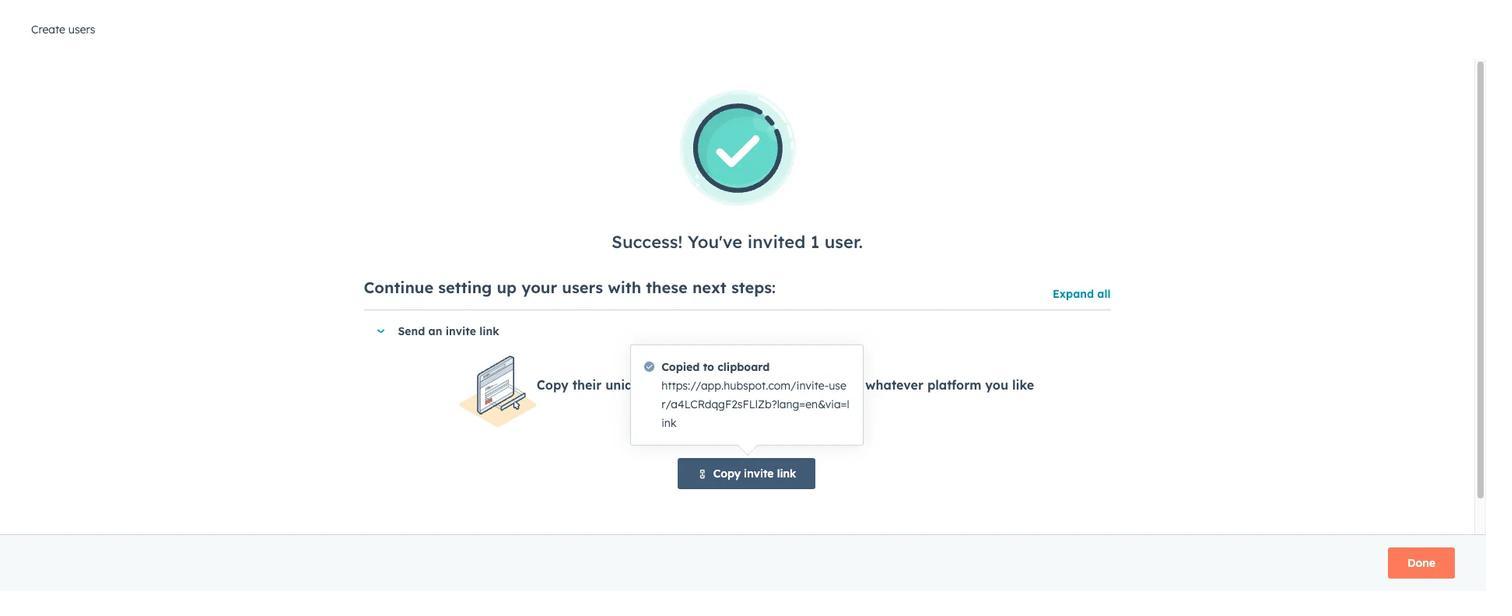 Task type: vqa. For each thing, say whether or not it's contained in the screenshot.
press to sort. element
no



Task type: describe. For each thing, give the bounding box(es) containing it.
success!
[[612, 231, 683, 253]]

https://app.hubspot.com/invite-
[[662, 379, 829, 393]]

page
[[909, 418, 937, 432]]

about
[[727, 207, 760, 221]]

--
[[593, 362, 601, 376]]

75
[[872, 418, 884, 432]]

unique
[[646, 429, 684, 443]]

send
[[749, 377, 778, 393]]

invited
[[748, 231, 806, 253]]

continue setting up your users with these next steps:
[[364, 278, 776, 297]]

admin
[[859, 362, 892, 376]]

copied
[[662, 360, 700, 374]]

and
[[721, 377, 745, 393]]

done
[[1408, 556, 1436, 570]]

copy invite link button
[[678, 458, 816, 489]]

learn
[[661, 207, 693, 221]]

1 horizontal spatial invite
[[652, 377, 687, 393]]

like
[[1012, 377, 1034, 393]]

1 horizontal spatial link
[[688, 429, 708, 443]]

create users
[[31, 23, 95, 37]]

done button
[[1388, 548, 1455, 579]]

these
[[646, 278, 688, 297]]

invite status
[[1405, 318, 1478, 330]]

whatever
[[866, 377, 924, 393]]

1 - from the left
[[593, 362, 597, 376]]

expand all
[[1053, 287, 1111, 301]]

setting
[[438, 278, 492, 297]]

learn more about user permissions link
[[661, 207, 874, 221]]

expand all button
[[1053, 285, 1111, 303]]

invite inside dropdown button
[[446, 325, 476, 339]]

link inside dropdown button
[[480, 325, 500, 339]]

copy invite link
[[713, 467, 796, 481]]

your
[[522, 278, 557, 297]]

invite accep
[[1424, 362, 1487, 376]]

up
[[497, 278, 517, 297]]

permissions
[[790, 207, 855, 221]]

them
[[811, 377, 842, 393]]

steps:
[[731, 278, 776, 297]]

copy for copy their unique invite link, and send it to them on whatever platform you like
[[537, 377, 569, 393]]

copied to clipboard https://app.hubspot.com/invite-use r/a4lcrdqgf2sfllzb?lang=en&via=l ink
[[662, 360, 850, 430]]

platform
[[928, 377, 982, 393]]

copy for copy invite link
[[713, 467, 741, 481]]

status
[[1443, 318, 1478, 330]]

on
[[846, 377, 862, 393]]

invite inside button
[[744, 467, 774, 481]]

copy their unique invite link, and send it to them on whatever platform you like
[[537, 377, 1034, 393]]

timburton@gmail.com
[[733, 429, 848, 443]]

all
[[1098, 287, 1111, 301]]

1 vertical spatial users
[[562, 278, 603, 297]]

to inside the copied to clipboard https://app.hubspot.com/invite-use r/a4lcrdqgf2sfllzb?lang=en&via=l ink
[[703, 360, 714, 374]]

unique link for: timburton@gmail.com
[[646, 429, 848, 443]]

use
[[829, 379, 847, 393]]

create
[[31, 23, 65, 37]]

learn more about user permissions
[[661, 207, 858, 221]]



Task type: locate. For each thing, give the bounding box(es) containing it.
seat element
[[574, 341, 807, 397]]

invite down the unique link for: timburton@gmail.com
[[744, 467, 774, 481]]

-
[[593, 362, 597, 376], [597, 362, 601, 376]]

users
[[68, 23, 95, 37], [562, 278, 603, 297]]

more
[[696, 207, 724, 221]]

1 vertical spatial to
[[794, 377, 807, 393]]

1 vertical spatial invite
[[1424, 362, 1454, 376]]

user
[[763, 207, 786, 221]]

users right create
[[68, 23, 95, 37]]

0 horizontal spatial users
[[68, 23, 95, 37]]

navigation
[[226, 82, 378, 121]]

invite for invite status
[[1405, 318, 1440, 330]]

1 vertical spatial link
[[688, 429, 708, 443]]

1 horizontal spatial copy
[[713, 467, 741, 481]]

0 horizontal spatial invite
[[446, 325, 476, 339]]

copy down 'for:'
[[713, 467, 741, 481]]

for:
[[711, 429, 729, 443]]

2 vertical spatial link
[[777, 467, 796, 481]]

you
[[986, 377, 1009, 393]]

invite
[[1405, 318, 1440, 330], [1424, 362, 1454, 376]]

you've
[[688, 231, 743, 253]]

continue
[[364, 278, 434, 297]]

link down timburton@gmail.com
[[777, 467, 796, 481]]

ink
[[662, 416, 677, 430]]

users inside "heading"
[[68, 23, 95, 37]]

invite for invite accep
[[1424, 362, 1454, 376]]

2 horizontal spatial invite
[[744, 467, 774, 481]]

75 per page
[[872, 418, 937, 432]]

send an invite link
[[398, 325, 500, 339]]

link left 'for:'
[[688, 429, 708, 443]]

0 vertical spatial invite
[[1405, 318, 1440, 330]]

1 vertical spatial invite
[[652, 377, 687, 393]]

to right 'it' in the right bottom of the page
[[794, 377, 807, 393]]

create users heading
[[31, 20, 95, 39]]

copy
[[537, 377, 569, 393], [713, 467, 741, 481]]

it
[[782, 377, 790, 393]]

copy inside button
[[713, 467, 741, 481]]

copy left their
[[537, 377, 569, 393]]

0 horizontal spatial to
[[703, 360, 714, 374]]

link down up
[[480, 325, 500, 339]]

link inside button
[[777, 467, 796, 481]]

0 horizontal spatial link
[[480, 325, 500, 339]]

0 vertical spatial users
[[68, 23, 95, 37]]

2 - from the left
[[597, 362, 601, 376]]

expand
[[1053, 287, 1094, 301]]

invite right an
[[446, 325, 476, 339]]

caret image
[[376, 330, 386, 334]]

1
[[811, 231, 820, 253]]

invite left status
[[1405, 318, 1440, 330]]

accep
[[1457, 362, 1487, 376]]

to
[[703, 360, 714, 374], [794, 377, 807, 393]]

2 vertical spatial invite
[[744, 467, 774, 481]]

send an invite link button
[[364, 311, 1095, 353]]

invite
[[446, 325, 476, 339], [652, 377, 687, 393], [744, 467, 774, 481]]

1 vertical spatial copy
[[713, 467, 741, 481]]

0 vertical spatial link
[[480, 325, 500, 339]]

send
[[398, 325, 425, 339]]

success! you've invited 1 user.
[[612, 231, 863, 253]]

invite left accep
[[1424, 362, 1454, 376]]

user.
[[825, 231, 863, 253]]

per
[[888, 418, 906, 432]]

0 vertical spatial copy
[[537, 377, 569, 393]]

2 horizontal spatial link
[[777, 467, 796, 481]]

0 horizontal spatial copy
[[537, 377, 569, 393]]

1 horizontal spatial to
[[794, 377, 807, 393]]

1 horizontal spatial users
[[562, 278, 603, 297]]

with
[[608, 278, 641, 297]]

column header
[[1157, 307, 1392, 341]]

0 vertical spatial to
[[703, 360, 714, 374]]

unique
[[606, 377, 648, 393]]

clipboard
[[718, 360, 770, 374]]

super admin
[[826, 362, 892, 376]]

next
[[693, 278, 727, 297]]

link
[[480, 325, 500, 339], [688, 429, 708, 443], [777, 467, 796, 481]]

to up link,
[[703, 360, 714, 374]]

their
[[573, 377, 602, 393]]

Search name or email address search field
[[230, 275, 456, 303]]

0 vertical spatial invite
[[446, 325, 476, 339]]

75 per page button
[[862, 409, 958, 441]]

an
[[429, 325, 442, 339]]

main team element
[[1157, 341, 1391, 397]]

invite down copied
[[652, 377, 687, 393]]

super
[[826, 362, 856, 376]]

r/a4lcrdqgf2sfllzb?lang=en&via=l
[[662, 398, 850, 412]]

link,
[[691, 377, 717, 393]]

users left with
[[562, 278, 603, 297]]



